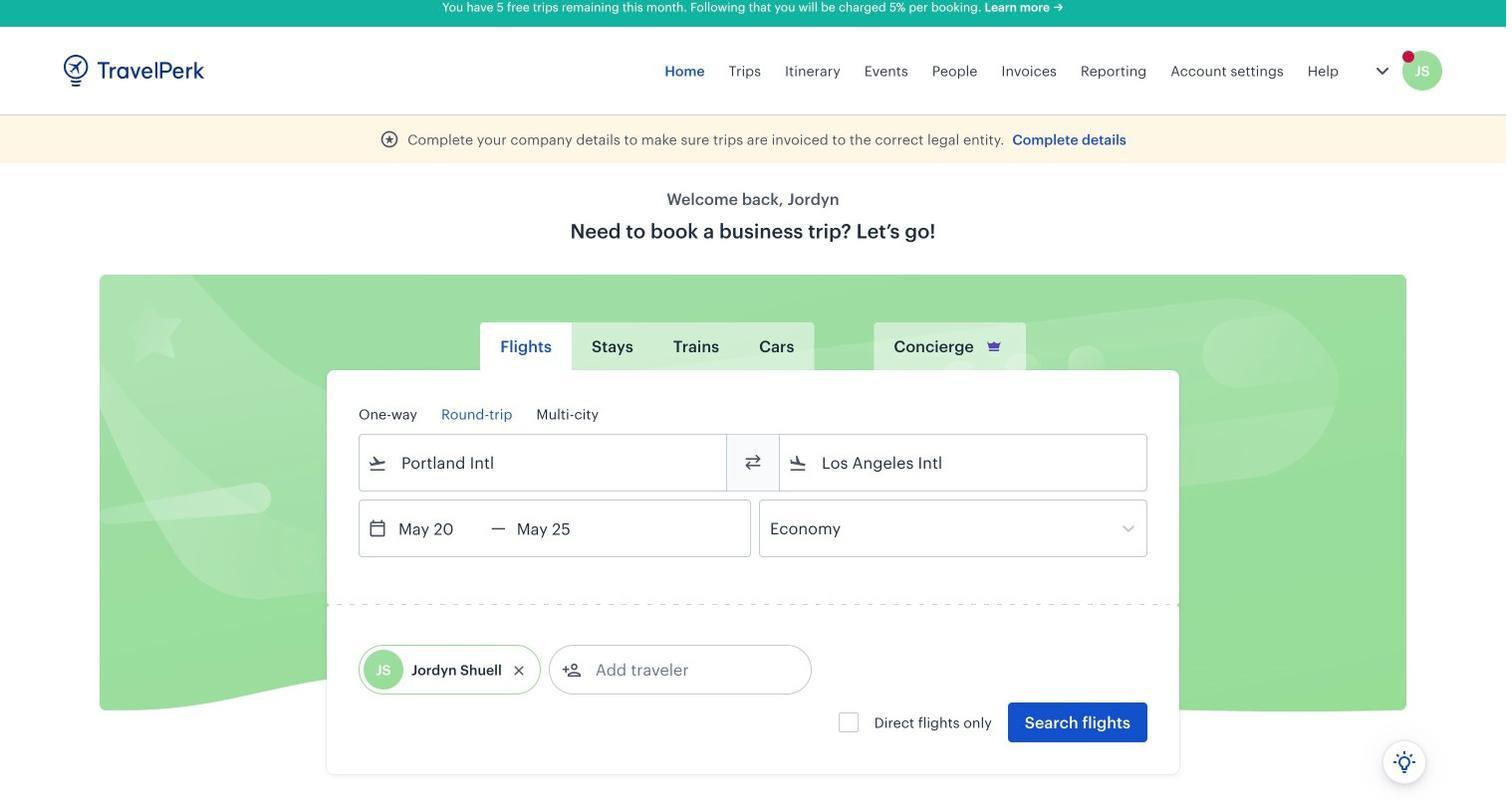 Task type: describe. For each thing, give the bounding box(es) containing it.
Return text field
[[506, 501, 609, 557]]

Depart text field
[[388, 501, 491, 557]]

Add traveler search field
[[582, 655, 789, 686]]



Task type: locate. For each thing, give the bounding box(es) containing it.
To search field
[[808, 447, 1121, 479]]

From search field
[[388, 447, 700, 479]]



Task type: vqa. For each thing, say whether or not it's contained in the screenshot.
Add first traveler search box
no



